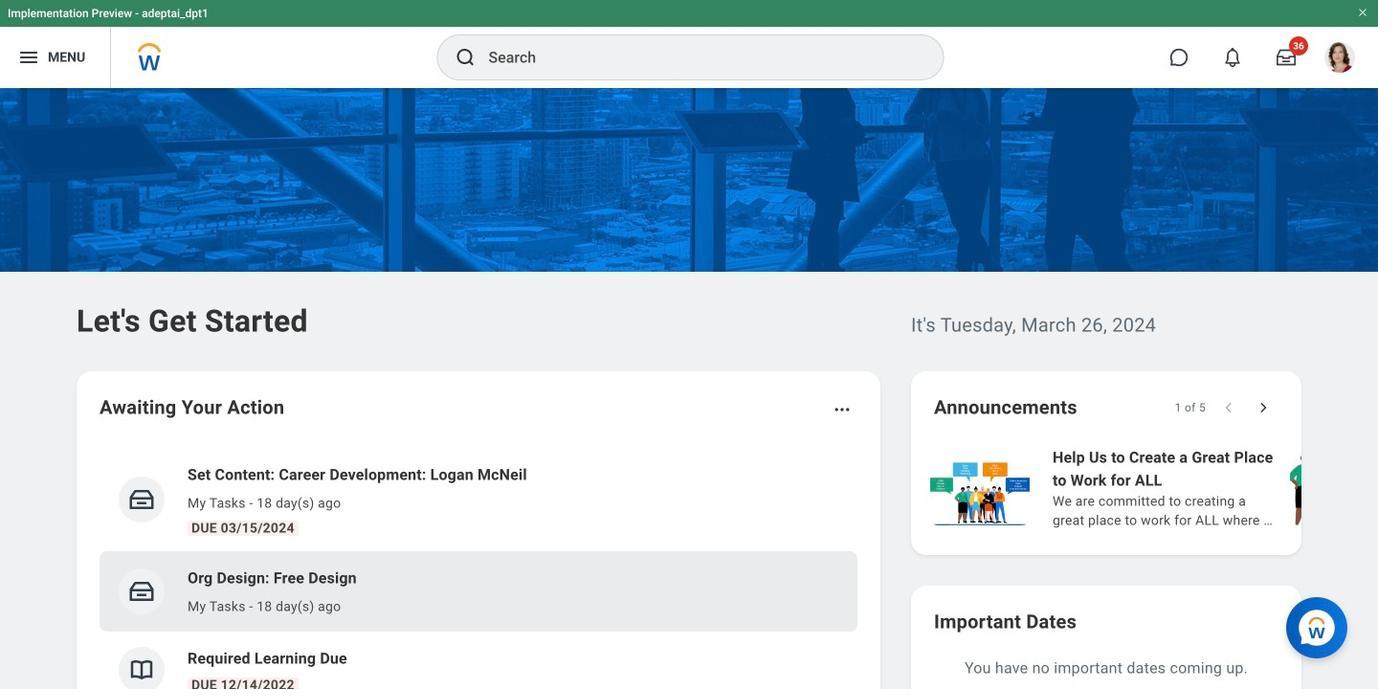 Task type: describe. For each thing, give the bounding box(es) containing it.
close environment banner image
[[1358, 7, 1369, 18]]

chevron left small image
[[1220, 398, 1239, 418]]

inbox large image
[[1277, 48, 1297, 67]]



Task type: vqa. For each thing, say whether or not it's contained in the screenshot.
the close environment banner 'IMAGE'
yes



Task type: locate. For each thing, give the bounding box(es) containing it.
banner
[[0, 0, 1379, 88]]

Search Workday  search field
[[489, 36, 904, 79]]

2 inbox image from the top
[[127, 577, 156, 606]]

inbox image
[[127, 486, 156, 514], [127, 577, 156, 606]]

1 horizontal spatial list
[[927, 444, 1379, 532]]

profile logan mcneil image
[[1325, 42, 1356, 77]]

status
[[1176, 400, 1207, 416]]

0 horizontal spatial list
[[100, 448, 858, 689]]

list
[[927, 444, 1379, 532], [100, 448, 858, 689]]

notifications large image
[[1224, 48, 1243, 67]]

0 vertical spatial inbox image
[[127, 486, 156, 514]]

justify image
[[17, 46, 40, 69]]

search image
[[454, 46, 477, 69]]

main content
[[0, 88, 1379, 689]]

chevron right small image
[[1254, 398, 1274, 418]]

1 inbox image from the top
[[127, 486, 156, 514]]

list item
[[100, 552, 858, 632]]

book open image
[[127, 656, 156, 685]]

1 vertical spatial inbox image
[[127, 577, 156, 606]]



